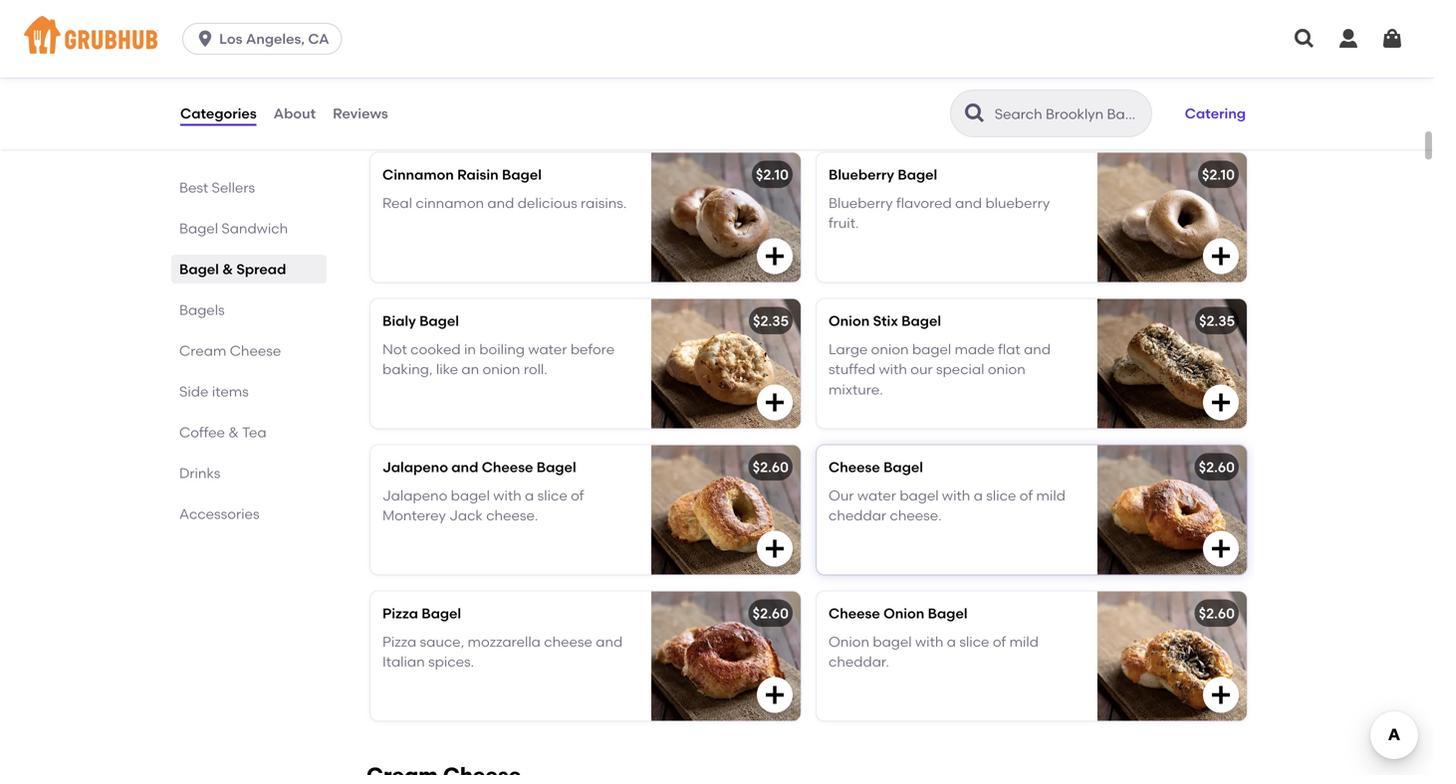 Task type: locate. For each thing, give the bounding box(es) containing it.
made
[[955, 341, 995, 358]]

bagel down "cheese bagel"
[[900, 488, 939, 504]]

0 horizontal spatial onion
[[483, 361, 520, 378]]

onion for stix
[[829, 313, 870, 330]]

not cooked in boiling water before baking, like an onion roll.
[[383, 341, 615, 378]]

bialy bagel image
[[651, 299, 801, 429]]

bagel up flavored on the top right of the page
[[898, 166, 938, 183]]

2 jalapeno from the top
[[383, 488, 448, 504]]

1 horizontal spatial of
[[993, 634, 1006, 651]]

water up the cheddar
[[857, 488, 896, 504]]

accessories
[[179, 506, 260, 523]]

los angeles, ca
[[219, 30, 329, 47]]

bagel up our
[[912, 341, 951, 358]]

onion bagel with a slice of mild cheddar.
[[829, 634, 1039, 671]]

of inside onion bagel with a slice of mild cheddar.
[[993, 634, 1006, 651]]

$2.60 for mild
[[1199, 459, 1235, 476]]

main navigation navigation
[[0, 0, 1434, 78]]

and right cheese
[[596, 634, 623, 651]]

of
[[571, 488, 584, 504], [1020, 488, 1033, 504], [993, 634, 1006, 651]]

los
[[219, 30, 243, 47]]

a inside onion bagel with a slice of mild cheddar.
[[947, 634, 956, 651]]

water up roll. at the top left of the page
[[528, 341, 567, 358]]

2 cheese. from the left
[[890, 508, 942, 525]]

& left tea
[[228, 424, 239, 441]]

an
[[462, 361, 479, 378]]

cheese. right jack
[[486, 508, 538, 525]]

onion up large
[[829, 313, 870, 330]]

onion stix bagel image
[[1098, 299, 1247, 429]]

angeles,
[[246, 30, 305, 47]]

best
[[179, 179, 208, 196]]

monterey
[[383, 508, 446, 525]]

$2.10
[[756, 166, 789, 183], [1202, 166, 1235, 183]]

pizza
[[383, 606, 418, 623], [383, 634, 417, 651]]

baking,
[[383, 361, 433, 378]]

cheese onion bagel image
[[1098, 592, 1247, 722]]

bagel down cheese onion bagel
[[873, 634, 912, 651]]

with inside onion bagel with a slice of mild cheddar.
[[915, 634, 944, 651]]

0 vertical spatial blueberry
[[829, 166, 895, 183]]

bagel inside jalapeno bagel with a slice of monterey jack cheese.
[[451, 488, 490, 504]]

cheddar.
[[829, 654, 889, 671]]

0 vertical spatial onion
[[829, 313, 870, 330]]

svg image
[[1293, 27, 1317, 51], [1337, 27, 1361, 51], [195, 29, 215, 49], [1209, 98, 1233, 122], [763, 245, 787, 269], [763, 391, 787, 415], [1209, 391, 1233, 415], [763, 538, 787, 561], [1209, 684, 1233, 708]]

and right flavored on the top right of the page
[[955, 195, 982, 212]]

a inside the our water bagel with a slice of mild cheddar cheese.
[[974, 488, 983, 504]]

cinnamon
[[416, 195, 484, 212]]

svg image
[[1381, 27, 1404, 51], [1209, 245, 1233, 269], [1209, 538, 1233, 561], [763, 684, 787, 708]]

1 vertical spatial jalapeno
[[383, 488, 448, 504]]

2 pizza from the top
[[383, 634, 417, 651]]

1 vertical spatial blueberry
[[829, 195, 893, 212]]

of for cheese onion bagel
[[993, 634, 1006, 651]]

$2.35
[[753, 313, 789, 330], [1199, 313, 1235, 330]]

of inside the our water bagel with a slice of mild cheddar cheese.
[[1020, 488, 1033, 504]]

bagels
[[179, 302, 225, 319]]

cheese.
[[486, 508, 538, 525], [890, 508, 942, 525]]

2 vertical spatial onion
[[829, 634, 870, 651]]

1 horizontal spatial a
[[947, 634, 956, 651]]

onion
[[871, 341, 909, 358], [483, 361, 520, 378], [988, 361, 1026, 378]]

&
[[222, 261, 233, 278], [228, 424, 239, 441]]

1 vertical spatial water
[[857, 488, 896, 504]]

of inside jalapeno bagel with a slice of monterey jack cheese.
[[571, 488, 584, 504]]

slice inside onion bagel with a slice of mild cheddar.
[[960, 634, 990, 651]]

onion inside not cooked in boiling water before baking, like an onion roll.
[[483, 361, 520, 378]]

special
[[383, 48, 433, 65]]

slice inside jalapeno bagel with a slice of monterey jack cheese.
[[538, 488, 568, 504]]

2 horizontal spatial of
[[1020, 488, 1033, 504]]

and up jalapeno bagel with a slice of monterey jack cheese.
[[452, 459, 478, 476]]

cheese
[[230, 343, 281, 360], [482, 459, 533, 476], [829, 459, 880, 476], [829, 606, 880, 623]]

2 $2.10 from the left
[[1202, 166, 1235, 183]]

slice for cheese
[[538, 488, 568, 504]]

1 vertical spatial mild
[[1010, 634, 1039, 651]]

svg image for cheese onion bagel "image"
[[1209, 684, 1233, 708]]

blueberry
[[829, 166, 895, 183], [829, 195, 893, 212]]

cheese bagel image
[[1098, 446, 1247, 575]]

1 horizontal spatial $2.35
[[1199, 313, 1235, 330]]

0 vertical spatial water
[[528, 341, 567, 358]]

0 horizontal spatial cheese.
[[486, 508, 538, 525]]

slice for bagel
[[960, 634, 990, 651]]

1 vertical spatial &
[[228, 424, 239, 441]]

with
[[879, 361, 907, 378], [493, 488, 522, 504], [942, 488, 971, 504], [915, 634, 944, 651]]

0 horizontal spatial a
[[525, 488, 534, 504]]

water inside the our water bagel with a slice of mild cheddar cheese.
[[857, 488, 896, 504]]

jalapeno
[[383, 459, 448, 476], [383, 488, 448, 504]]

water
[[528, 341, 567, 358], [857, 488, 896, 504]]

onion down stix
[[871, 341, 909, 358]]

bagel up onion bagel with a slice of mild cheddar.
[[928, 606, 968, 623]]

$2.60
[[753, 459, 789, 476], [1199, 459, 1235, 476], [753, 606, 789, 623], [1199, 606, 1235, 623]]

cheese. right the cheddar
[[890, 508, 942, 525]]

sauce,
[[420, 634, 464, 651]]

svg image inside main navigation navigation
[[1381, 27, 1404, 51]]

jalapeno bagel with a slice of monterey jack cheese.
[[383, 488, 584, 525]]

onion
[[829, 313, 870, 330], [884, 606, 925, 623], [829, 634, 870, 651]]

los angeles, ca button
[[182, 23, 350, 55]]

1 jalapeno from the top
[[383, 459, 448, 476]]

grain
[[450, 48, 485, 65]]

mild inside the our water bagel with a slice of mild cheddar cheese.
[[1036, 488, 1066, 504]]

0 vertical spatial mild
[[1036, 488, 1066, 504]]

blueberry flavored and blueberry fruit.
[[829, 195, 1050, 232]]

and
[[588, 48, 615, 65], [488, 195, 514, 212], [955, 195, 982, 212], [1024, 341, 1051, 358], [452, 459, 478, 476], [596, 634, 623, 651]]

1 horizontal spatial $2.10
[[1202, 166, 1235, 183]]

of for jalapeno and cheese bagel
[[571, 488, 584, 504]]

and inside special 9-grain mix for texture and flavor.
[[588, 48, 615, 65]]

jack
[[449, 508, 483, 525]]

with inside large onion bagel made flat and stuffed with our special onion mixture.
[[879, 361, 907, 378]]

bagel up sauce,
[[422, 606, 461, 623]]

bialy bagel
[[383, 313, 459, 330]]

boiling
[[479, 341, 525, 358]]

special
[[936, 361, 985, 378]]

cheese up items
[[230, 343, 281, 360]]

and right texture
[[588, 48, 615, 65]]

jalapeno inside jalapeno bagel with a slice of monterey jack cheese.
[[383, 488, 448, 504]]

bagel inside the our water bagel with a slice of mild cheddar cheese.
[[900, 488, 939, 504]]

1 horizontal spatial onion
[[871, 341, 909, 358]]

1 $2.10 from the left
[[756, 166, 789, 183]]

2 $2.35 from the left
[[1199, 313, 1235, 330]]

bagel up jack
[[451, 488, 490, 504]]

1 vertical spatial pizza
[[383, 634, 417, 651]]

1 blueberry from the top
[[829, 166, 895, 183]]

a
[[525, 488, 534, 504], [974, 488, 983, 504], [947, 634, 956, 651]]

mixture.
[[829, 382, 883, 398]]

a for cheese
[[525, 488, 534, 504]]

our
[[829, 488, 854, 504]]

0 horizontal spatial $2.10
[[756, 166, 789, 183]]

items
[[212, 383, 249, 400]]

onion down flat
[[988, 361, 1026, 378]]

onion inside onion bagel with a slice of mild cheddar.
[[829, 634, 870, 651]]

1 $2.35 from the left
[[753, 313, 789, 330]]

bagel down "best"
[[179, 220, 218, 237]]

a inside jalapeno bagel with a slice of monterey jack cheese.
[[525, 488, 534, 504]]

pizza bagel image
[[651, 592, 801, 722]]

0 horizontal spatial $2.35
[[753, 313, 789, 330]]

0 vertical spatial &
[[222, 261, 233, 278]]

in
[[464, 341, 476, 358]]

onion up cheddar.
[[829, 634, 870, 651]]

real cinnamon and delicious raisins.
[[383, 195, 627, 212]]

spread
[[236, 261, 286, 278]]

best sellers
[[179, 179, 255, 196]]

cream cheese
[[179, 343, 281, 360]]

1 horizontal spatial water
[[857, 488, 896, 504]]

cheese up jalapeno bagel with a slice of monterey jack cheese.
[[482, 459, 533, 476]]

0 vertical spatial jalapeno
[[383, 459, 448, 476]]

multigrain bagel image
[[651, 7, 801, 136]]

bagel up real cinnamon and delicious raisins.
[[502, 166, 542, 183]]

onion down the boiling
[[483, 361, 520, 378]]

jalapeno bagel image
[[1098, 7, 1247, 136]]

0 vertical spatial pizza
[[383, 606, 418, 623]]

1 vertical spatial onion
[[884, 606, 925, 623]]

bagel
[[912, 341, 951, 358], [451, 488, 490, 504], [900, 488, 939, 504], [873, 634, 912, 651]]

bagel right stix
[[902, 313, 941, 330]]

& left spread
[[222, 261, 233, 278]]

bagel
[[502, 166, 542, 183], [898, 166, 938, 183], [179, 220, 218, 237], [179, 261, 219, 278], [419, 313, 459, 330], [902, 313, 941, 330], [537, 459, 576, 476], [884, 459, 923, 476], [422, 606, 461, 623], [928, 606, 968, 623]]

1 pizza from the top
[[383, 606, 418, 623]]

with inside jalapeno bagel with a slice of monterey jack cheese.
[[493, 488, 522, 504]]

and down "raisin"
[[488, 195, 514, 212]]

texture
[[537, 48, 585, 65]]

cheese up cheddar.
[[829, 606, 880, 623]]

bagel up the our water bagel with a slice of mild cheddar cheese.
[[884, 459, 923, 476]]

0 horizontal spatial water
[[528, 341, 567, 358]]

blueberry inside blueberry flavored and blueberry fruit.
[[829, 195, 893, 212]]

about
[[274, 105, 316, 122]]

2 blueberry from the top
[[829, 195, 893, 212]]

coffee
[[179, 424, 225, 441]]

cheese onion bagel
[[829, 606, 968, 623]]

1 horizontal spatial cheese.
[[890, 508, 942, 525]]

onion up onion bagel with a slice of mild cheddar.
[[884, 606, 925, 623]]

search icon image
[[963, 102, 987, 126]]

blueberry bagel
[[829, 166, 938, 183]]

with inside the our water bagel with a slice of mild cheddar cheese.
[[942, 488, 971, 504]]

pizza inside pizza sauce, mozzarella cheese and italian spices.
[[383, 634, 417, 651]]

side
[[179, 383, 209, 400]]

and right flat
[[1024, 341, 1051, 358]]

mild
[[1036, 488, 1066, 504], [1010, 634, 1039, 651]]

2 horizontal spatial a
[[974, 488, 983, 504]]

flat
[[998, 341, 1021, 358]]

0 horizontal spatial of
[[571, 488, 584, 504]]

svg image for pizza sauce, mozzarella cheese and italian spices.
[[763, 684, 787, 708]]

1 cheese. from the left
[[486, 508, 538, 525]]



Task type: vqa. For each thing, say whether or not it's contained in the screenshot.


Task type: describe. For each thing, give the bounding box(es) containing it.
pizza for pizza bagel
[[383, 606, 418, 623]]

jalapeno and cheese bagel image
[[651, 446, 801, 575]]

$2.60 for cheddar.
[[1199, 606, 1235, 623]]

blueberry for blueberry flavored and blueberry fruit.
[[829, 195, 893, 212]]

for
[[516, 48, 534, 65]]

cheese
[[544, 634, 593, 651]]

raisins.
[[581, 195, 627, 212]]

slice inside the our water bagel with a slice of mild cheddar cheese.
[[986, 488, 1016, 504]]

not
[[383, 341, 407, 358]]

$2.10 for real cinnamon and delicious raisins.
[[756, 166, 789, 183]]

spices.
[[428, 654, 474, 671]]

bagel inside large onion bagel made flat and stuffed with our special onion mixture.
[[912, 341, 951, 358]]

jalapeno and cheese bagel
[[383, 459, 576, 476]]

real
[[383, 195, 412, 212]]

catering
[[1185, 105, 1246, 122]]

our water bagel with a slice of mild cheddar cheese.
[[829, 488, 1066, 525]]

bagel inside onion bagel with a slice of mild cheddar.
[[873, 634, 912, 651]]

sandwich
[[222, 220, 288, 237]]

and inside large onion bagel made flat and stuffed with our special onion mixture.
[[1024, 341, 1051, 358]]

delicious
[[518, 195, 577, 212]]

svg image for blueberry flavored and blueberry fruit.
[[1209, 245, 1233, 269]]

jalapeno for jalapeno and cheese bagel
[[383, 459, 448, 476]]

& for tea
[[228, 424, 239, 441]]

our
[[911, 361, 933, 378]]

9-
[[436, 48, 450, 65]]

Search Brooklyn Bagel Bakery search field
[[993, 105, 1145, 124]]

flavor.
[[383, 68, 423, 85]]

cheese. inside jalapeno bagel with a slice of monterey jack cheese.
[[486, 508, 538, 525]]

roll.
[[524, 361, 548, 378]]

and inside blueberry flavored and blueberry fruit.
[[955, 195, 982, 212]]

svg image for jalapeno and cheese bagel image on the bottom of page
[[763, 538, 787, 561]]

svg image for jalapeno bagel image
[[1209, 98, 1233, 122]]

flavored
[[896, 195, 952, 212]]

mozzarella
[[468, 634, 541, 651]]

$2.35 for not cooked in boiling water before baking, like an onion roll.
[[753, 313, 789, 330]]

special 9-grain mix for texture and flavor.
[[383, 48, 615, 85]]

categories button
[[179, 78, 258, 149]]

pizza for pizza sauce, mozzarella cheese and italian spices.
[[383, 634, 417, 651]]

blueberry bagel image
[[1098, 153, 1247, 283]]

large onion bagel made flat and stuffed with our special onion mixture.
[[829, 341, 1051, 398]]

jalapeno for jalapeno bagel with a slice of monterey jack cheese.
[[383, 488, 448, 504]]

like
[[436, 361, 458, 378]]

cheese. inside the our water bagel with a slice of mild cheddar cheese.
[[890, 508, 942, 525]]

cinnamon
[[383, 166, 454, 183]]

fruit.
[[829, 215, 859, 232]]

svg image inside los angeles, ca button
[[195, 29, 215, 49]]

drinks
[[179, 465, 220, 482]]

categories
[[180, 105, 257, 122]]

water inside not cooked in boiling water before baking, like an onion roll.
[[528, 341, 567, 358]]

ca
[[308, 30, 329, 47]]

bialy
[[383, 313, 416, 330]]

pizza bagel
[[383, 606, 461, 623]]

bagel up cooked
[[419, 313, 459, 330]]

cinnamon raisin bagel
[[383, 166, 542, 183]]

raisin
[[457, 166, 499, 183]]

cheese up our
[[829, 459, 880, 476]]

reviews button
[[332, 78, 389, 149]]

cheese bagel
[[829, 459, 923, 476]]

coffee & tea
[[179, 424, 267, 441]]

onion for bagel
[[829, 634, 870, 651]]

cooked
[[411, 341, 461, 358]]

mix
[[488, 48, 512, 65]]

pizza sauce, mozzarella cheese and italian spices.
[[383, 634, 623, 671]]

svg image for our water bagel with a slice of mild cheddar cheese.
[[1209, 538, 1233, 561]]

svg image for cinnamon raisin bagel image
[[763, 245, 787, 269]]

2 horizontal spatial onion
[[988, 361, 1026, 378]]

$2.10 for blueberry flavored and blueberry fruit.
[[1202, 166, 1235, 183]]

reviews
[[333, 105, 388, 122]]

blueberry for blueberry bagel
[[829, 166, 895, 183]]

bagel up bagels
[[179, 261, 219, 278]]

large
[[829, 341, 868, 358]]

$2.35 for large onion bagel made flat and stuffed with our special onion mixture.
[[1199, 313, 1235, 330]]

cheddar
[[829, 508, 887, 525]]

stix
[[873, 313, 898, 330]]

bagel & spread
[[179, 261, 286, 278]]

svg image for the bialy bagel image
[[763, 391, 787, 415]]

mild inside onion bagel with a slice of mild cheddar.
[[1010, 634, 1039, 651]]

and inside pizza sauce, mozzarella cheese and italian spices.
[[596, 634, 623, 651]]

& for spread
[[222, 261, 233, 278]]

side items
[[179, 383, 249, 400]]

cinnamon raisin bagel image
[[651, 153, 801, 283]]

italian
[[383, 654, 425, 671]]

onion stix bagel
[[829, 313, 941, 330]]

stuffed
[[829, 361, 876, 378]]

cream
[[179, 343, 226, 360]]

svg image for onion stix bagel image
[[1209, 391, 1233, 415]]

$2.60 for jack
[[753, 459, 789, 476]]

bagel sandwich
[[179, 220, 288, 237]]

bagel up jalapeno bagel with a slice of monterey jack cheese.
[[537, 459, 576, 476]]

tea
[[242, 424, 267, 441]]

special 9-grain mix for texture and flavor. button
[[371, 7, 801, 136]]

about button
[[273, 78, 317, 149]]

before
[[571, 341, 615, 358]]

catering button
[[1176, 92, 1255, 135]]

sellers
[[212, 179, 255, 196]]

a for bagel
[[947, 634, 956, 651]]

blueberry
[[986, 195, 1050, 212]]



